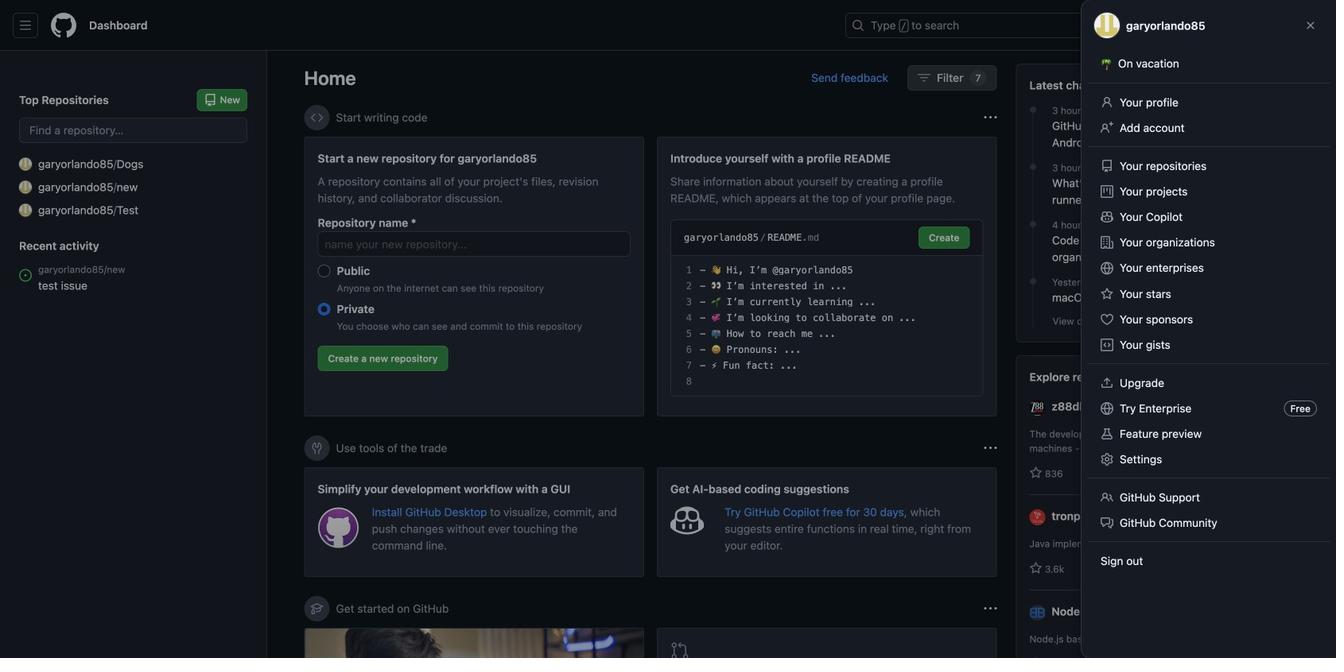 Task type: locate. For each thing, give the bounding box(es) containing it.
1 vertical spatial star image
[[1030, 562, 1042, 575]]

dot fill image
[[1027, 161, 1040, 173], [1027, 218, 1040, 231], [1027, 275, 1040, 288]]

1 vertical spatial dot fill image
[[1027, 218, 1040, 231]]

plus image
[[1154, 19, 1167, 32]]

2 dot fill image from the top
[[1027, 218, 1040, 231]]

2 star image from the top
[[1030, 562, 1042, 575]]

3 dot fill image from the top
[[1027, 275, 1040, 288]]

triangle down image
[[1173, 19, 1186, 32]]

0 vertical spatial dot fill image
[[1027, 161, 1040, 173]]

2 vertical spatial dot fill image
[[1027, 275, 1040, 288]]

account element
[[0, 51, 267, 659]]

0 vertical spatial star image
[[1030, 467, 1042, 480]]

star image
[[1030, 467, 1042, 480], [1030, 562, 1042, 575]]



Task type: vqa. For each thing, say whether or not it's contained in the screenshot.
core associated with Gemfile
no



Task type: describe. For each thing, give the bounding box(es) containing it.
homepage image
[[51, 13, 76, 38]]

explore element
[[1016, 64, 1299, 659]]

1 star image from the top
[[1030, 467, 1042, 480]]

1 dot fill image from the top
[[1027, 161, 1040, 173]]

dot fill image
[[1027, 103, 1040, 116]]

command palette image
[[1105, 19, 1118, 32]]

explore repositories navigation
[[1016, 356, 1299, 659]]



